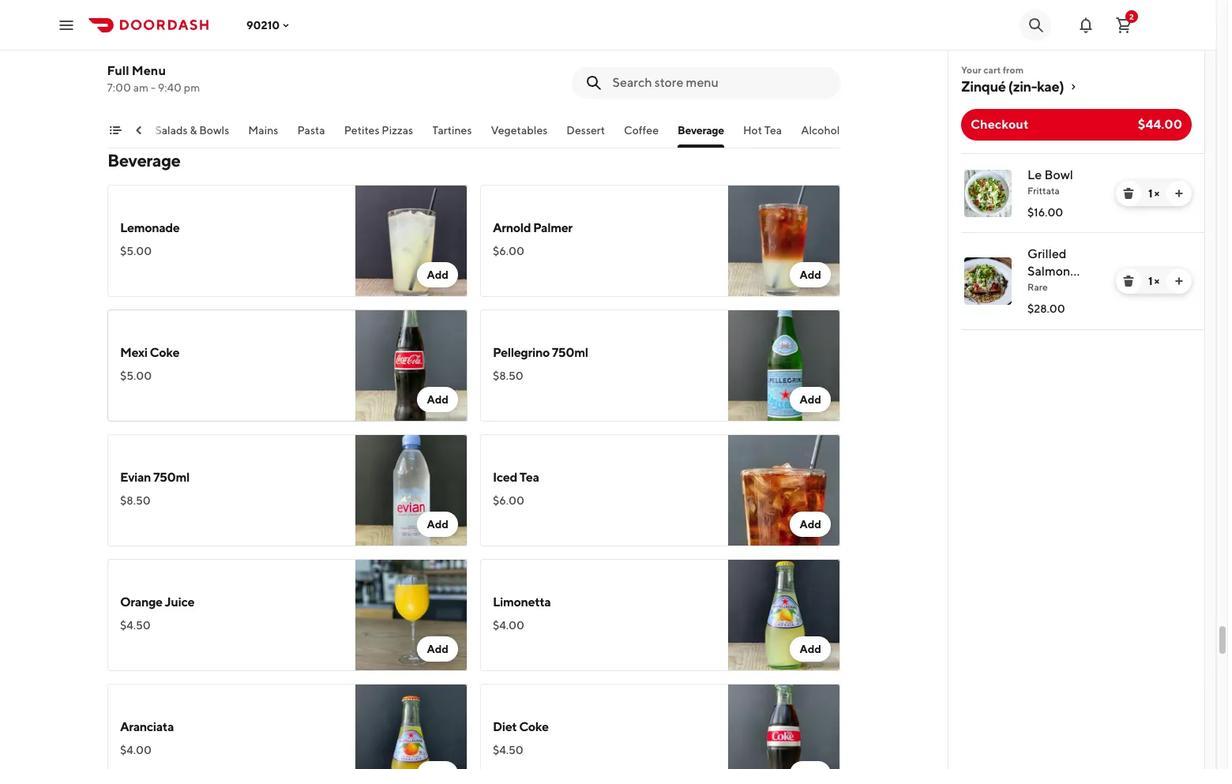 Task type: describe. For each thing, give the bounding box(es) containing it.
arnold palmer image
[[728, 185, 840, 297]]

your
[[961, 64, 982, 76]]

monaco coffee (12oz bag) image
[[728, 0, 840, 104]]

petites pizzas button
[[345, 122, 414, 148]]

list containing le bowl
[[949, 153, 1205, 330]]

salads & bowls button
[[156, 122, 230, 148]]

evian 750ml
[[120, 470, 190, 485]]

diet coke image
[[728, 684, 840, 769]]

hot tea button
[[744, 122, 783, 148]]

aranciata image
[[355, 684, 468, 769]]

le
[[1028, 167, 1042, 182]]

$4.00 for limonetta
[[493, 619, 524, 632]]

$5.00 for mexi coke
[[120, 370, 152, 382]]

1 for le bowl
[[1148, 187, 1153, 200]]

add for pellegrino 750ml
[[800, 393, 821, 406]]

Item Search search field
[[613, 74, 828, 92]]

pasta
[[298, 124, 326, 137]]

grilled salmon plate (gf)
[[1028, 246, 1087, 296]]

hot tea
[[744, 124, 783, 137]]

menu
[[132, 63, 166, 78]]

evian
[[120, 470, 151, 485]]

$28.00
[[1028, 303, 1065, 315]]

zinqué (zin-kae) link
[[961, 77, 1192, 96]]

750ml for evian 750ml
[[153, 470, 190, 485]]

add for orange juice
[[427, 643, 449, 656]]

90210
[[246, 19, 280, 31]]

full menu 7:00 am - 9:40 pm
[[107, 63, 200, 94]]

add for limonetta
[[800, 643, 821, 656]]

grilled
[[1028, 246, 1067, 261]]

2 button
[[1108, 9, 1140, 41]]

add button for arnold palmer
[[790, 262, 831, 288]]

1 × for le bowl
[[1148, 187, 1160, 200]]

plate
[[1028, 281, 1058, 296]]

salads & bowls
[[156, 124, 230, 137]]

notification bell image
[[1077, 15, 1096, 34]]

add for mexi coke
[[427, 393, 449, 406]]

orange juice
[[120, 595, 194, 610]]

add button for pellegrino 750ml
[[790, 387, 831, 412]]

$16.00
[[1028, 206, 1063, 219]]

juice
[[165, 595, 194, 610]]

pm
[[184, 81, 200, 94]]

$8.50 for evian 750ml
[[120, 494, 151, 507]]

diet
[[493, 720, 517, 735]]

zinqué
[[961, 78, 1006, 95]]

tartines button
[[433, 122, 472, 148]]

le bowl image
[[964, 170, 1012, 217]]

orange juice image
[[355, 559, 468, 671]]

pellegrino 750ml image
[[728, 310, 840, 422]]

1 × for grilled salmon plate (gf)
[[1148, 275, 1160, 288]]

0 vertical spatial beverage
[[678, 124, 725, 137]]

$5.00 for lemonade
[[120, 245, 152, 258]]

add for lemonade
[[427, 269, 449, 281]]

coke for mexi coke
[[150, 345, 179, 360]]

1 vertical spatial beverage
[[107, 150, 180, 171]]

glass
[[146, 28, 177, 43]]

tartines
[[433, 124, 472, 137]]

pizzas
[[382, 124, 414, 137]]

&
[[190, 124, 197, 137]]

cart
[[984, 64, 1001, 76]]

add one to cart image for grilled salmon plate (gf)
[[1173, 275, 1186, 288]]

le bowl frittata
[[1028, 167, 1073, 197]]

mexi coke
[[120, 345, 179, 360]]

$4.50 for diet
[[493, 744, 524, 757]]

vegetables
[[491, 124, 548, 137]]

kae)
[[1037, 78, 1064, 95]]

mexi coke image
[[355, 310, 468, 422]]

mains
[[249, 124, 279, 137]]

2 items, open order cart image
[[1115, 15, 1133, 34]]



Task type: vqa. For each thing, say whether or not it's contained in the screenshot.
bottommost 1
yes



Task type: locate. For each thing, give the bounding box(es) containing it.
petites pizzas
[[345, 124, 414, 137]]

$6.00 for iced
[[493, 494, 524, 507]]

90210 button
[[246, 19, 292, 31]]

rare
[[1028, 281, 1048, 293]]

1 vertical spatial $4.00
[[493, 619, 524, 632]]

pellegrino 750ml
[[493, 345, 588, 360]]

1 1 from the top
[[1148, 187, 1153, 200]]

1 horizontal spatial coke
[[519, 720, 549, 735]]

add for iced tea
[[800, 518, 821, 531]]

add
[[427, 269, 449, 281], [800, 269, 821, 281], [427, 393, 449, 406], [800, 393, 821, 406], [427, 518, 449, 531], [800, 518, 821, 531], [427, 643, 449, 656], [800, 643, 821, 656]]

checkout
[[971, 117, 1029, 132]]

-
[[151, 81, 156, 94]]

$4.00 down 'limonetta'
[[493, 619, 524, 632]]

scroll menu navigation left image
[[133, 124, 145, 137]]

1 vertical spatial add one to cart image
[[1173, 275, 1186, 288]]

2 1 from the top
[[1148, 275, 1153, 288]]

0 horizontal spatial tea
[[520, 470, 539, 485]]

add button for limonetta
[[790, 637, 831, 662]]

2 × from the top
[[1154, 275, 1160, 288]]

limonetta image
[[728, 559, 840, 671]]

× right remove item from cart image
[[1154, 275, 1160, 288]]

$8.50 down pellegrino
[[493, 370, 523, 382]]

1 vertical spatial 750ml
[[153, 470, 190, 485]]

alcohol button
[[801, 122, 840, 148]]

0 vertical spatial tea
[[765, 124, 783, 137]]

0 vertical spatial $6.00
[[493, 245, 524, 258]]

0 vertical spatial $8.50
[[493, 370, 523, 382]]

evian 750ml image
[[355, 434, 468, 547]]

1 vertical spatial ×
[[1154, 275, 1160, 288]]

1 vertical spatial $8.50
[[120, 494, 151, 507]]

1 vertical spatial $4.50
[[493, 744, 524, 757]]

$4.00 for aranciata
[[120, 744, 152, 757]]

$4.00
[[120, 52, 152, 65], [493, 619, 524, 632], [120, 744, 152, 757]]

1 × right remove item from cart icon
[[1148, 187, 1160, 200]]

iced tea
[[493, 470, 539, 485]]

beverage down scroll menu navigation left image
[[107, 150, 180, 171]]

750ml
[[552, 345, 588, 360], [153, 470, 190, 485]]

9:40
[[158, 81, 182, 94]]

dessert
[[567, 124, 606, 137]]

grilled salmon plate (gf) image
[[964, 258, 1012, 305]]

7:00
[[107, 81, 131, 94]]

1 add one to cart image from the top
[[1173, 187, 1186, 200]]

salads
[[156, 124, 188, 137]]

×
[[1154, 187, 1160, 200], [1154, 275, 1160, 288]]

add one to cart image for le bowl
[[1173, 187, 1186, 200]]

coke right mexi
[[150, 345, 179, 360]]

750ml for pellegrino 750ml
[[552, 345, 588, 360]]

0 vertical spatial $4.50
[[120, 619, 151, 632]]

0 horizontal spatial 750ml
[[153, 470, 190, 485]]

$4.00 down milk
[[120, 52, 152, 65]]

vegetables button
[[491, 122, 548, 148]]

coffee button
[[624, 122, 659, 148]]

palmer
[[533, 220, 573, 235]]

1 horizontal spatial $4.50
[[493, 744, 524, 757]]

orange
[[120, 595, 163, 610]]

(gf)
[[1060, 281, 1087, 296]]

2
[[1130, 11, 1134, 21]]

1 vertical spatial tea
[[520, 470, 539, 485]]

add one to cart image right remove item from cart icon
[[1173, 187, 1186, 200]]

arnold palmer
[[493, 220, 573, 235]]

$4.00 down aranciata
[[120, 744, 152, 757]]

0 vertical spatial 750ml
[[552, 345, 588, 360]]

aranciata
[[120, 720, 174, 735]]

$5.00
[[120, 245, 152, 258], [120, 370, 152, 382]]

show menu categories image
[[109, 124, 122, 137]]

full
[[107, 63, 130, 78]]

iced tea image
[[728, 434, 840, 547]]

tea for iced tea
[[520, 470, 539, 485]]

add button for iced tea
[[790, 512, 831, 537]]

$8.50 down evian at bottom left
[[120, 494, 151, 507]]

from
[[1003, 64, 1024, 76]]

$4.50 for orange
[[120, 619, 151, 632]]

1 vertical spatial 1 ×
[[1148, 275, 1160, 288]]

remove item from cart image
[[1122, 275, 1135, 288]]

mexi
[[120, 345, 148, 360]]

2 $5.00 from the top
[[120, 370, 152, 382]]

2 add one to cart image from the top
[[1173, 275, 1186, 288]]

diet coke
[[493, 720, 549, 735]]

× for grilled salmon plate (gf)
[[1154, 275, 1160, 288]]

tea for hot tea
[[765, 124, 783, 137]]

0 vertical spatial coke
[[150, 345, 179, 360]]

1 vertical spatial $6.00
[[493, 494, 524, 507]]

1 $6.00 from the top
[[493, 245, 524, 258]]

1
[[1148, 187, 1153, 200], [1148, 275, 1153, 288]]

$4.50 down diet
[[493, 744, 524, 757]]

0 vertical spatial 1 ×
[[1148, 187, 1160, 200]]

pasta button
[[298, 122, 326, 148]]

$6.00 down iced
[[493, 494, 524, 507]]

1 right remove item from cart image
[[1148, 275, 1153, 288]]

0 horizontal spatial $4.50
[[120, 619, 151, 632]]

tea
[[765, 124, 783, 137], [520, 470, 539, 485]]

1 vertical spatial $5.00
[[120, 370, 152, 382]]

open menu image
[[57, 15, 76, 34]]

$6.00 for arnold
[[493, 245, 524, 258]]

list
[[949, 153, 1205, 330]]

add button for lemonade
[[417, 262, 458, 288]]

750ml right pellegrino
[[552, 345, 588, 360]]

0 vertical spatial add one to cart image
[[1173, 187, 1186, 200]]

$8.50 for pellegrino 750ml
[[493, 370, 523, 382]]

bowls
[[200, 124, 230, 137]]

× right remove item from cart icon
[[1154, 187, 1160, 200]]

1 horizontal spatial $8.50
[[493, 370, 523, 382]]

coke for diet coke
[[519, 720, 549, 735]]

am
[[134, 81, 149, 94]]

mains button
[[249, 122, 279, 148]]

add one to cart image right remove item from cart image
[[1173, 275, 1186, 288]]

beverage down item search search field
[[678, 124, 725, 137]]

$4.00 for milk glass
[[120, 52, 152, 65]]

remove item from cart image
[[1122, 187, 1135, 200]]

coke right diet
[[519, 720, 549, 735]]

1 vertical spatial 1
[[1148, 275, 1153, 288]]

$4.50 down the orange
[[120, 619, 151, 632]]

salmon
[[1028, 264, 1071, 279]]

0 horizontal spatial beverage
[[107, 150, 180, 171]]

bowl
[[1045, 167, 1073, 182]]

add button for evian 750ml
[[417, 512, 458, 537]]

arnold
[[493, 220, 531, 235]]

milk glass
[[120, 28, 177, 43]]

2 vertical spatial $4.00
[[120, 744, 152, 757]]

0 horizontal spatial coke
[[150, 345, 179, 360]]

1 horizontal spatial tea
[[765, 124, 783, 137]]

add button for mexi coke
[[417, 387, 458, 412]]

$44.00
[[1138, 117, 1182, 132]]

× for le bowl
[[1154, 187, 1160, 200]]

2 $6.00 from the top
[[493, 494, 524, 507]]

1 × from the top
[[1154, 187, 1160, 200]]

tea right iced
[[520, 470, 539, 485]]

beverage
[[678, 124, 725, 137], [107, 150, 180, 171]]

dessert button
[[567, 122, 606, 148]]

$4.50
[[120, 619, 151, 632], [493, 744, 524, 757]]

pellegrino
[[493, 345, 550, 360]]

add for arnold palmer
[[800, 269, 821, 281]]

lemonade
[[120, 220, 180, 235]]

coke
[[150, 345, 179, 360], [519, 720, 549, 735]]

petites
[[345, 124, 380, 137]]

alcohol
[[801, 124, 840, 137]]

2 1 × from the top
[[1148, 275, 1160, 288]]

$6.00 down arnold
[[493, 245, 524, 258]]

lemonade image
[[355, 185, 468, 297]]

0 vertical spatial 1
[[1148, 187, 1153, 200]]

$6.00
[[493, 245, 524, 258], [493, 494, 524, 507]]

limonetta
[[493, 595, 551, 610]]

hot
[[744, 124, 763, 137]]

your cart from
[[961, 64, 1024, 76]]

0 vertical spatial $4.00
[[120, 52, 152, 65]]

milk
[[120, 28, 144, 43]]

add one to cart image
[[1173, 187, 1186, 200], [1173, 275, 1186, 288]]

$5.00 down mexi
[[120, 370, 152, 382]]

coffee
[[624, 124, 659, 137]]

750ml right evian at bottom left
[[153, 470, 190, 485]]

add button for orange juice
[[417, 637, 458, 662]]

add for evian 750ml
[[427, 518, 449, 531]]

0 horizontal spatial $8.50
[[120, 494, 151, 507]]

1 $5.00 from the top
[[120, 245, 152, 258]]

tea inside button
[[765, 124, 783, 137]]

frittata
[[1028, 185, 1060, 197]]

1 × right remove item from cart image
[[1148, 275, 1160, 288]]

0 vertical spatial ×
[[1154, 187, 1160, 200]]

iced
[[493, 470, 517, 485]]

1 1 × from the top
[[1148, 187, 1160, 200]]

(zin-
[[1008, 78, 1037, 95]]

$5.00 down lemonade
[[120, 245, 152, 258]]

1 horizontal spatial beverage
[[678, 124, 725, 137]]

1 for grilled salmon plate (gf)
[[1148, 275, 1153, 288]]

1 right remove item from cart icon
[[1148, 187, 1153, 200]]

zinqué (zin-kae)
[[961, 78, 1064, 95]]

1 ×
[[1148, 187, 1160, 200], [1148, 275, 1160, 288]]

1 vertical spatial coke
[[519, 720, 549, 735]]

0 vertical spatial $5.00
[[120, 245, 152, 258]]

$8.50
[[493, 370, 523, 382], [120, 494, 151, 507]]

1 horizontal spatial 750ml
[[552, 345, 588, 360]]

add button
[[417, 262, 458, 288], [790, 262, 831, 288], [417, 387, 458, 412], [790, 387, 831, 412], [417, 512, 458, 537], [790, 512, 831, 537], [417, 637, 458, 662], [790, 637, 831, 662]]

tea right the hot
[[765, 124, 783, 137]]



